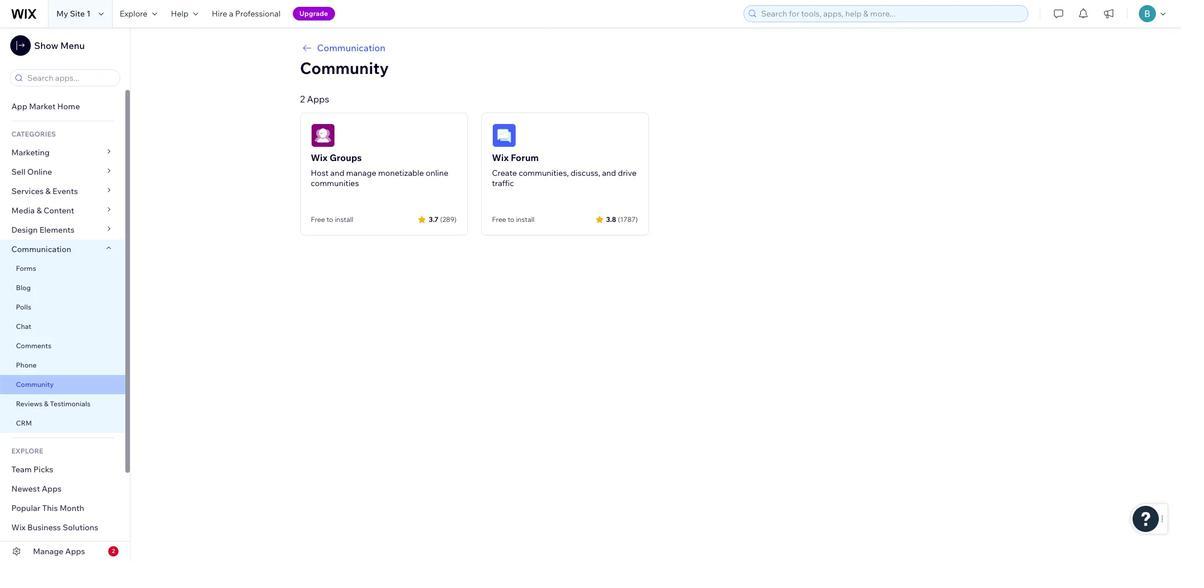 Task type: locate. For each thing, give the bounding box(es) containing it.
help
[[171, 9, 189, 19]]

to down traffic
[[508, 215, 514, 224]]

0 vertical spatial communication
[[317, 42, 386, 54]]

1 horizontal spatial wix
[[311, 152, 328, 164]]

chat link
[[0, 317, 125, 337]]

create
[[492, 168, 517, 178]]

and inside wix forum create communities, discuss, and drive traffic
[[602, 168, 616, 178]]

events
[[52, 186, 78, 197]]

site
[[70, 9, 85, 19]]

2 for 2 apps
[[300, 93, 305, 105]]

community up 2 apps
[[300, 58, 389, 78]]

and left drive at the top
[[602, 168, 616, 178]]

&
[[45, 186, 51, 197], [37, 206, 42, 216], [44, 400, 48, 409]]

phone link
[[0, 356, 125, 376]]

media
[[11, 206, 35, 216]]

show
[[34, 40, 58, 51]]

& for content
[[37, 206, 42, 216]]

marketing
[[11, 148, 50, 158]]

apps up this
[[42, 484, 62, 495]]

0 horizontal spatial free
[[311, 215, 325, 224]]

2 vertical spatial apps
[[65, 547, 85, 557]]

0 horizontal spatial communication link
[[0, 240, 125, 259]]

wix groups logo image
[[311, 124, 335, 148]]

2 horizontal spatial wix
[[492, 152, 509, 164]]

wix inside wix forum create communities, discuss, and drive traffic
[[492, 152, 509, 164]]

2 free to install from the left
[[492, 215, 535, 224]]

1 horizontal spatial and
[[602, 168, 616, 178]]

0 horizontal spatial 2
[[112, 548, 115, 556]]

3.7
[[429, 215, 439, 224]]

0 horizontal spatial and
[[330, 168, 345, 178]]

1 horizontal spatial communication link
[[300, 41, 1011, 55]]

crm link
[[0, 414, 125, 434]]

categories
[[11, 130, 56, 138]]

1 horizontal spatial 2
[[300, 93, 305, 105]]

1 vertical spatial communication
[[11, 245, 73, 255]]

upgrade
[[300, 9, 328, 18]]

1 and from the left
[[330, 168, 345, 178]]

wix for wix forum
[[492, 152, 509, 164]]

0 horizontal spatial free to install
[[311, 215, 354, 224]]

0 vertical spatial community
[[300, 58, 389, 78]]

manage
[[346, 168, 376, 178]]

free to install down traffic
[[492, 215, 535, 224]]

community up reviews
[[16, 381, 54, 389]]

0 horizontal spatial community
[[16, 381, 54, 389]]

free for wix groups
[[311, 215, 325, 224]]

show menu
[[34, 40, 85, 51]]

3.8 (1787)
[[606, 215, 638, 224]]

wix up host
[[311, 152, 328, 164]]

popular this month link
[[0, 499, 125, 519]]

apps down the "solutions"
[[65, 547, 85, 557]]

and inside wix groups host and manage monetizable online communities
[[330, 168, 345, 178]]

popular this month
[[11, 504, 84, 514]]

1 horizontal spatial to
[[508, 215, 514, 224]]

1 free from the left
[[311, 215, 325, 224]]

0 horizontal spatial to
[[327, 215, 333, 224]]

& left events
[[45, 186, 51, 197]]

apps
[[307, 93, 329, 105], [42, 484, 62, 495], [65, 547, 85, 557]]

testimonials
[[50, 400, 90, 409]]

communication link
[[300, 41, 1011, 55], [0, 240, 125, 259]]

apps up 'wix groups logo'
[[307, 93, 329, 105]]

newest apps link
[[0, 480, 125, 499]]

1 install from the left
[[335, 215, 354, 224]]

manage apps
[[33, 547, 85, 557]]

& for testimonials
[[44, 400, 48, 409]]

install down communities
[[335, 215, 354, 224]]

sell online link
[[0, 162, 125, 182]]

free
[[311, 215, 325, 224], [492, 215, 506, 224]]

1 vertical spatial community
[[16, 381, 54, 389]]

wix for wix groups
[[311, 152, 328, 164]]

apps for newest apps
[[42, 484, 62, 495]]

communication down upgrade button
[[317, 42, 386, 54]]

wix down popular at bottom left
[[11, 523, 26, 533]]

0 horizontal spatial wix
[[11, 523, 26, 533]]

community link
[[0, 376, 125, 395]]

wix inside wix groups host and manage monetizable online communities
[[311, 152, 328, 164]]

& inside 'link'
[[37, 206, 42, 216]]

Search apps... field
[[24, 70, 116, 86]]

2 for 2
[[112, 548, 115, 556]]

& right reviews
[[44, 400, 48, 409]]

1 horizontal spatial install
[[516, 215, 535, 224]]

2 and from the left
[[602, 168, 616, 178]]

install down communities,
[[516, 215, 535, 224]]

2 horizontal spatial apps
[[307, 93, 329, 105]]

a
[[229, 9, 233, 19]]

0 vertical spatial communication link
[[300, 41, 1011, 55]]

comments
[[16, 342, 51, 351]]

forms
[[16, 264, 36, 273]]

install
[[335, 215, 354, 224], [516, 215, 535, 224]]

my
[[56, 9, 68, 19]]

communication inside sidebar element
[[11, 245, 73, 255]]

show menu button
[[10, 35, 85, 56]]

media & content link
[[0, 201, 125, 221]]

discuss,
[[571, 168, 600, 178]]

and
[[330, 168, 345, 178], [602, 168, 616, 178]]

free to install
[[311, 215, 354, 224], [492, 215, 535, 224]]

to down communities
[[327, 215, 333, 224]]

this
[[42, 504, 58, 514]]

0 vertical spatial apps
[[307, 93, 329, 105]]

menu
[[60, 40, 85, 51]]

0 horizontal spatial communication
[[11, 245, 73, 255]]

marketing link
[[0, 143, 125, 162]]

app
[[11, 101, 27, 112]]

1 horizontal spatial apps
[[65, 547, 85, 557]]

wix up create
[[492, 152, 509, 164]]

1
[[87, 9, 91, 19]]

0 horizontal spatial install
[[335, 215, 354, 224]]

0 vertical spatial 2
[[300, 93, 305, 105]]

to for groups
[[327, 215, 333, 224]]

home
[[57, 101, 80, 112]]

1 vertical spatial communication link
[[0, 240, 125, 259]]

blog
[[16, 284, 31, 292]]

wix
[[311, 152, 328, 164], [492, 152, 509, 164], [11, 523, 26, 533]]

communication down design elements at the left top
[[11, 245, 73, 255]]

reviews & testimonials
[[16, 400, 90, 409]]

& right media
[[37, 206, 42, 216]]

and down groups on the left of page
[[330, 168, 345, 178]]

2 free from the left
[[492, 215, 506, 224]]

1 free to install from the left
[[311, 215, 354, 224]]

community inside community "link"
[[16, 381, 54, 389]]

help button
[[164, 0, 205, 27]]

2 install from the left
[[516, 215, 535, 224]]

1 horizontal spatial free
[[492, 215, 506, 224]]

free for wix forum
[[492, 215, 506, 224]]

2
[[300, 93, 305, 105], [112, 548, 115, 556]]

community
[[300, 58, 389, 78], [16, 381, 54, 389]]

1 vertical spatial apps
[[42, 484, 62, 495]]

0 horizontal spatial apps
[[42, 484, 62, 495]]

2 vertical spatial &
[[44, 400, 48, 409]]

media & content
[[11, 206, 74, 216]]

free to install down communities
[[311, 215, 354, 224]]

market
[[29, 101, 55, 112]]

to
[[327, 215, 333, 224], [508, 215, 514, 224]]

picks
[[34, 465, 53, 475]]

hire a professional
[[212, 9, 281, 19]]

online
[[426, 168, 449, 178]]

1 to from the left
[[327, 215, 333, 224]]

1 vertical spatial 2
[[112, 548, 115, 556]]

2 inside sidebar element
[[112, 548, 115, 556]]

(1787)
[[618, 215, 638, 224]]

free down communities
[[311, 215, 325, 224]]

1 vertical spatial &
[[37, 206, 42, 216]]

newest apps
[[11, 484, 62, 495]]

1 horizontal spatial free to install
[[492, 215, 535, 224]]

free down traffic
[[492, 215, 506, 224]]

traffic
[[492, 178, 514, 189]]

0 vertical spatial &
[[45, 186, 51, 197]]

2 to from the left
[[508, 215, 514, 224]]



Task type: vqa. For each thing, say whether or not it's contained in the screenshot.
'Search for tools, apps, help & more...' field
yes



Task type: describe. For each thing, give the bounding box(es) containing it.
app market home
[[11, 101, 80, 112]]

wix business solutions
[[11, 523, 98, 533]]

forum
[[511, 152, 539, 164]]

business
[[27, 523, 61, 533]]

Search for tools, apps, help & more... field
[[758, 6, 1025, 22]]

install for forum
[[516, 215, 535, 224]]

forms link
[[0, 259, 125, 279]]

explore
[[11, 447, 43, 456]]

team
[[11, 465, 32, 475]]

explore
[[120, 9, 148, 19]]

newest
[[11, 484, 40, 495]]

crm
[[16, 419, 32, 428]]

phone
[[16, 361, 37, 370]]

comments link
[[0, 337, 125, 356]]

team picks link
[[0, 461, 125, 480]]

polls link
[[0, 298, 125, 317]]

sell
[[11, 167, 25, 177]]

solutions
[[63, 523, 98, 533]]

reviews & testimonials link
[[0, 395, 125, 414]]

host
[[311, 168, 329, 178]]

elements
[[39, 225, 75, 235]]

polls
[[16, 303, 31, 312]]

wix inside wix business solutions link
[[11, 523, 26, 533]]

services & events
[[11, 186, 78, 197]]

month
[[60, 504, 84, 514]]

3.8
[[606, 215, 616, 224]]

free to install for groups
[[311, 215, 354, 224]]

groups
[[330, 152, 362, 164]]

popular
[[11, 504, 40, 514]]

apps for manage apps
[[65, 547, 85, 557]]

manage
[[33, 547, 64, 557]]

design elements link
[[0, 221, 125, 240]]

upgrade button
[[293, 7, 335, 21]]

apps for 2 apps
[[307, 93, 329, 105]]

free to install for forum
[[492, 215, 535, 224]]

communities,
[[519, 168, 569, 178]]

wix forum create communities, discuss, and drive traffic
[[492, 152, 637, 189]]

sidebar element
[[0, 27, 131, 562]]

reviews
[[16, 400, 42, 409]]

communities
[[311, 178, 359, 189]]

drive
[[618, 168, 637, 178]]

blog link
[[0, 279, 125, 298]]

3.7 (289)
[[429, 215, 457, 224]]

hire a professional link
[[205, 0, 288, 27]]

1 horizontal spatial community
[[300, 58, 389, 78]]

services & events link
[[0, 182, 125, 201]]

wix forum logo image
[[492, 124, 516, 148]]

1 horizontal spatial communication
[[317, 42, 386, 54]]

services
[[11, 186, 44, 197]]

chat
[[16, 323, 31, 331]]

to for forum
[[508, 215, 514, 224]]

wix business solutions link
[[0, 519, 125, 538]]

team picks
[[11, 465, 53, 475]]

online
[[27, 167, 52, 177]]

& for events
[[45, 186, 51, 197]]

install for groups
[[335, 215, 354, 224]]

(289)
[[440, 215, 457, 224]]

sell online
[[11, 167, 52, 177]]

wix groups host and manage monetizable online communities
[[311, 152, 449, 189]]

hire
[[212, 9, 227, 19]]

app market home link
[[0, 97, 125, 116]]

monetizable
[[378, 168, 424, 178]]

design elements
[[11, 225, 75, 235]]

content
[[44, 206, 74, 216]]

design
[[11, 225, 38, 235]]

my site 1
[[56, 9, 91, 19]]

professional
[[235, 9, 281, 19]]

2 apps
[[300, 93, 329, 105]]



